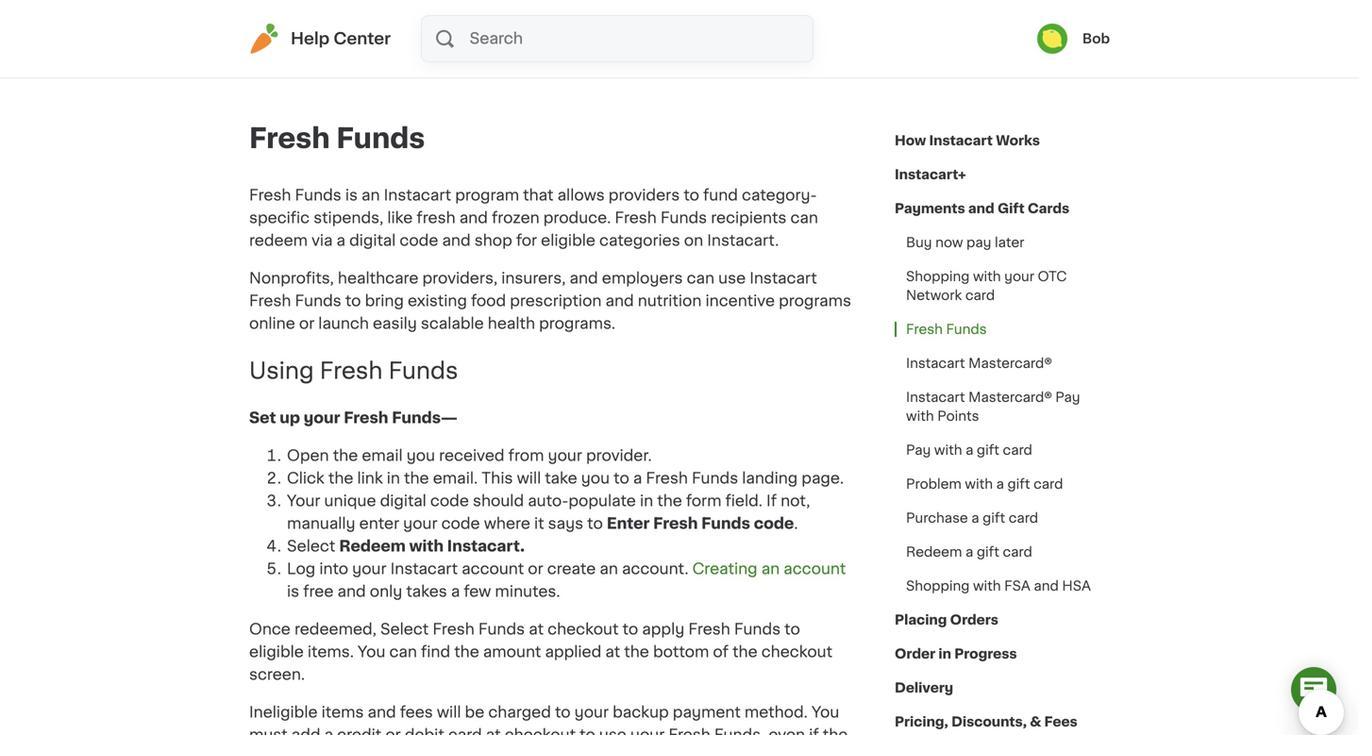 Task type: locate. For each thing, give the bounding box(es) containing it.
card up purchase a gift card
[[1034, 478, 1063, 491]]

and inside the shopping with fsa and hsa link
[[1034, 580, 1059, 593]]

shopping with fsa and hsa
[[906, 580, 1091, 593]]

0 horizontal spatial redeem
[[339, 539, 406, 554]]

shopping inside the shopping with fsa and hsa link
[[906, 580, 970, 593]]

fresh inside the fresh funds link
[[906, 323, 943, 336]]

0 horizontal spatial an
[[362, 188, 380, 203]]

with inside select redeem with instacart. log into your instacart account or create an account. creating an account is free and only takes a few minutes.
[[409, 539, 444, 554]]

to inside nonprofits, healthcare providers, insurers, and employers can use instacart fresh funds to bring existing food prescription and nutrition incentive programs online or launch easily scalable health programs.
[[345, 294, 361, 309]]

1 horizontal spatial use
[[718, 271, 746, 286]]

select up 'log'
[[287, 539, 335, 554]]

you right items.
[[358, 644, 385, 660]]

with down pay
[[973, 270, 1001, 283]]

like
[[387, 210, 413, 226]]

in inside open the email you received from your provider. click the link in the email. this will take you to a fresh funds landing page.
[[387, 471, 400, 486]]

funds
[[336, 125, 425, 152], [295, 188, 341, 203], [661, 210, 707, 226], [295, 294, 341, 309], [946, 323, 987, 336], [388, 360, 458, 382], [692, 471, 738, 486], [701, 516, 750, 531], [478, 622, 525, 637], [734, 622, 781, 637]]

1 vertical spatial pay
[[906, 444, 931, 457]]

2 vertical spatial checkout
[[505, 728, 576, 735]]

instacart. inside select redeem with instacart. log into your instacart account or create an account. creating an account is free and only takes a few minutes.
[[447, 539, 525, 554]]

to down ineligible items and fees will be charged to your backup payment method. at the bottom of page
[[580, 728, 595, 735]]

2 vertical spatial or
[[385, 728, 401, 735]]

payments and gift cards link
[[895, 192, 1070, 226]]

redeem
[[249, 233, 308, 248]]

1 horizontal spatial in
[[640, 493, 653, 509]]

in right link
[[387, 471, 400, 486]]

1 vertical spatial eligible
[[249, 644, 304, 660]]

at inside you must add a credit or debit card at checkout to use your fresh funds, even if th
[[486, 728, 501, 735]]

at right applied
[[605, 644, 620, 660]]

1 horizontal spatial eligible
[[541, 233, 596, 248]]

select inside select redeem with instacart. log into your instacart account or create an account. creating an account is free and only takes a few minutes.
[[287, 539, 335, 554]]

Search search field
[[468, 16, 813, 61]]

you
[[407, 448, 435, 463], [581, 471, 610, 486]]

an inside fresh funds is an instacart program that allows providers to fund category- specific stipends, like fresh and frozen produce. fresh funds recipients can redeem via a digital code and shop for eligible categories on instacart.
[[362, 188, 380, 203]]

placing orders
[[895, 614, 999, 627]]

with up takes
[[409, 539, 444, 554]]

and left gift at the right top
[[968, 202, 995, 215]]

with up purchase a gift card
[[965, 478, 993, 491]]

shopping up network
[[906, 270, 970, 283]]

and down employers
[[606, 294, 634, 309]]

an right create
[[600, 561, 618, 577]]

2 vertical spatial in
[[939, 647, 951, 661]]

to down creating an account link
[[785, 622, 800, 637]]

&
[[1030, 715, 1041, 729]]

instacart mastercard®
[[906, 357, 1052, 370]]

0 horizontal spatial at
[[486, 728, 501, 735]]

to left apply
[[623, 622, 638, 637]]

digital up enter
[[380, 493, 426, 509]]

digital down stipends,
[[349, 233, 396, 248]]

1 vertical spatial can
[[687, 271, 715, 286]]

checkout inside you must add a credit or debit card at checkout to use your fresh funds, even if th
[[505, 728, 576, 735]]

0 horizontal spatial or
[[299, 316, 315, 331]]

to up launch
[[345, 294, 361, 309]]

an up stipends,
[[362, 188, 380, 203]]

up
[[280, 410, 300, 426]]

1 horizontal spatial can
[[687, 271, 715, 286]]

select
[[287, 539, 335, 554], [380, 622, 429, 637]]

or right online
[[299, 316, 315, 331]]

1 vertical spatial checkout
[[761, 644, 833, 660]]

0 horizontal spatial you
[[358, 644, 385, 660]]

2 vertical spatial can
[[389, 644, 417, 660]]

funds up the instacart mastercard® link
[[946, 323, 987, 336]]

or up "minutes."
[[528, 561, 543, 577]]

bob
[[1083, 32, 1110, 45]]

take
[[545, 471, 577, 486]]

0 vertical spatial is
[[345, 188, 358, 203]]

produce.
[[543, 210, 611, 226]]

should
[[473, 493, 524, 509]]

checkout up applied
[[548, 622, 619, 637]]

1 vertical spatial you
[[812, 705, 839, 720]]

0 horizontal spatial will
[[437, 705, 461, 720]]

is down 'log'
[[287, 584, 299, 599]]

instacart mastercard® link
[[895, 346, 1063, 380]]

use
[[718, 271, 746, 286], [599, 728, 627, 735]]

instacart. down where
[[447, 539, 525, 554]]

it
[[534, 516, 544, 531]]

0 vertical spatial or
[[299, 316, 315, 331]]

set
[[249, 410, 276, 426]]

instacart up points
[[906, 391, 965, 404]]

1 shopping from the top
[[906, 270, 970, 283]]

or down the fees
[[385, 728, 401, 735]]

your unique digital code should auto-populate in the form field. if not, manually enter your code where it says to
[[287, 493, 810, 531]]

1 horizontal spatial select
[[380, 622, 429, 637]]

pricing,
[[895, 715, 948, 729]]

0 vertical spatial mastercard®
[[969, 357, 1052, 370]]

later
[[995, 236, 1025, 249]]

log
[[287, 561, 315, 577]]

cards
[[1028, 202, 1070, 215]]

gift up problem with a gift card
[[977, 444, 1000, 457]]

to inside fresh funds is an instacart program that allows providers to fund category- specific stipends, like fresh and frozen produce. fresh funds recipients can redeem via a digital code and shop for eligible categories on instacart.
[[684, 188, 699, 203]]

using fresh funds
[[249, 360, 458, 382]]

0 horizontal spatial instacart.
[[447, 539, 525, 554]]

code down fresh at the top left
[[400, 233, 438, 248]]

1 vertical spatial you
[[581, 471, 610, 486]]

0 vertical spatial eligible
[[541, 233, 596, 248]]

1 horizontal spatial instacart.
[[707, 233, 779, 248]]

card right network
[[965, 289, 995, 302]]

eligible down produce. on the left
[[541, 233, 596, 248]]

card inside you must add a credit or debit card at checkout to use your fresh funds, even if th
[[448, 728, 482, 735]]

0 vertical spatial use
[[718, 271, 746, 286]]

once
[[249, 622, 291, 637]]

code inside fresh funds is an instacart program that allows providers to fund category- specific stipends, like fresh and frozen produce. fresh funds recipients can redeem via a digital code and shop for eligible categories on instacart.
[[400, 233, 438, 248]]

with
[[973, 270, 1001, 283], [906, 410, 934, 423], [934, 444, 962, 457], [965, 478, 993, 491], [409, 539, 444, 554], [973, 580, 1001, 593]]

0 horizontal spatial in
[[387, 471, 400, 486]]

1 vertical spatial is
[[287, 584, 299, 599]]

of
[[713, 644, 729, 660]]

with down points
[[934, 444, 962, 457]]

an right creating
[[761, 561, 780, 577]]

account up few
[[462, 561, 524, 577]]

can inside nonprofits, healthcare providers, insurers, and employers can use instacart fresh funds to bring existing food prescription and nutrition incentive programs online or launch easily scalable health programs.
[[687, 271, 715, 286]]

is up stipends,
[[345, 188, 358, 203]]

0 vertical spatial at
[[529, 622, 544, 637]]

with left points
[[906, 410, 934, 423]]

link
[[357, 471, 383, 486]]

providers
[[609, 188, 680, 203]]

shop
[[475, 233, 512, 248]]

via
[[312, 233, 333, 248]]

code down if
[[754, 516, 794, 531]]

launch
[[318, 316, 369, 331]]

with left fsa
[[973, 580, 1001, 593]]

debit
[[405, 728, 444, 735]]

your up take
[[548, 448, 582, 463]]

instacart inside how instacart works link
[[929, 134, 993, 147]]

0 horizontal spatial eligible
[[249, 644, 304, 660]]

instacart down the fresh funds link
[[906, 357, 965, 370]]

redeem down enter
[[339, 539, 406, 554]]

0 horizontal spatial use
[[599, 728, 627, 735]]

shopping inside shopping with your otc network card
[[906, 270, 970, 283]]

method.
[[745, 705, 808, 720]]

pay
[[967, 236, 991, 249]]

funds down field. in the bottom right of the page
[[701, 516, 750, 531]]

from
[[508, 448, 544, 463]]

can up nutrition
[[687, 271, 715, 286]]

the inside the your unique digital code should auto-populate in the form field. if not, manually enter your code where it says to
[[657, 493, 682, 509]]

mastercard® for instacart mastercard® pay with points
[[969, 391, 1052, 404]]

1 horizontal spatial account
[[784, 561, 846, 577]]

how
[[895, 134, 926, 147]]

your up only
[[352, 561, 387, 577]]

apply
[[642, 622, 685, 637]]

card down be
[[448, 728, 482, 735]]

and down the into
[[337, 584, 366, 599]]

you inside you must add a credit or debit card at checkout to use your fresh funds, even if th
[[812, 705, 839, 720]]

in right order
[[939, 647, 951, 661]]

a down the provider.
[[633, 471, 642, 486]]

card down instacart mastercard® pay with points link
[[1003, 444, 1032, 457]]

instacart mastercard® pay with points link
[[895, 380, 1110, 433]]

1 vertical spatial in
[[640, 493, 653, 509]]

1 horizontal spatial you
[[812, 705, 839, 720]]

fresh funds up stipends,
[[249, 125, 425, 152]]

funds up launch
[[295, 294, 341, 309]]

0 vertical spatial will
[[517, 471, 541, 486]]

shopping
[[906, 270, 970, 283], [906, 580, 970, 593]]

1 vertical spatial select
[[380, 622, 429, 637]]

funds—
[[392, 410, 458, 426]]

2 mastercard® from the top
[[969, 391, 1052, 404]]

2 account from the left
[[784, 561, 846, 577]]

1 vertical spatial instacart.
[[447, 539, 525, 554]]

in inside the your unique digital code should auto-populate in the form field. if not, manually enter your code where it says to
[[640, 493, 653, 509]]

0 vertical spatial digital
[[349, 233, 396, 248]]

creating an account link
[[692, 561, 846, 577]]

in up "enter"
[[640, 493, 653, 509]]

takes
[[406, 584, 447, 599]]

1 vertical spatial shopping
[[906, 580, 970, 593]]

0 vertical spatial you
[[407, 448, 435, 463]]

1 horizontal spatial at
[[529, 622, 544, 637]]

your right enter
[[403, 516, 438, 531]]

redeem down purchase
[[906, 546, 962, 559]]

ineligible
[[249, 705, 318, 720]]

0 horizontal spatial you
[[407, 448, 435, 463]]

fresh
[[417, 210, 456, 226]]

your inside shopping with your otc network card
[[1004, 270, 1034, 283]]

your left backup
[[574, 705, 609, 720]]

in
[[387, 471, 400, 486], [640, 493, 653, 509], [939, 647, 951, 661]]

instacart inside select redeem with instacart. log into your instacart account or create an account. creating an account is free and only takes a few minutes.
[[390, 561, 458, 577]]

create
[[547, 561, 596, 577]]

your left otc
[[1004, 270, 1034, 283]]

recipients
[[711, 210, 787, 226]]

and down fresh at the top left
[[442, 233, 471, 248]]

use up incentive
[[718, 271, 746, 286]]

if
[[766, 493, 777, 509]]

2 horizontal spatial can
[[790, 210, 818, 226]]

buy
[[906, 236, 932, 249]]

can inside once redeemed, select fresh funds at checkout to apply fresh funds to eligible items. you can find the amount applied at the bottom of the checkout screen.
[[389, 644, 417, 660]]

can left find
[[389, 644, 417, 660]]

shopping up the placing orders
[[906, 580, 970, 593]]

0 vertical spatial shopping
[[906, 270, 970, 283]]

with for shopping with your otc network card
[[973, 270, 1001, 283]]

with for problem with a gift card
[[965, 478, 993, 491]]

can inside fresh funds is an instacart program that allows providers to fund category- specific stipends, like fresh and frozen produce. fresh funds recipients can redeem via a digital code and shop for eligible categories on instacart.
[[790, 210, 818, 226]]

0 vertical spatial pay
[[1056, 391, 1080, 404]]

1 vertical spatial will
[[437, 705, 461, 720]]

you down funds—
[[407, 448, 435, 463]]

funds up funds—
[[388, 360, 458, 382]]

fresh inside you must add a credit or debit card at checkout to use your fresh funds, even if th
[[669, 728, 711, 735]]

open the email you received from your provider. click the link in the email. this will take you to a fresh funds landing page.
[[287, 448, 848, 486]]

the left form
[[657, 493, 682, 509]]

you up if in the right bottom of the page
[[812, 705, 839, 720]]

purchase a gift card link
[[895, 501, 1050, 535]]

0 horizontal spatial is
[[287, 584, 299, 599]]

0 vertical spatial you
[[358, 644, 385, 660]]

open
[[287, 448, 329, 463]]

instacart+
[[895, 168, 966, 181]]

0 vertical spatial instacart.
[[707, 233, 779, 248]]

1 vertical spatial use
[[599, 728, 627, 735]]

instacart inside instacart mastercard® pay with points
[[906, 391, 965, 404]]

1 mastercard® from the top
[[969, 357, 1052, 370]]

funds down creating an account link
[[734, 622, 781, 637]]

1 horizontal spatial will
[[517, 471, 541, 486]]

funds up form
[[692, 471, 738, 486]]

0 vertical spatial fresh funds
[[249, 125, 425, 152]]

1 vertical spatial at
[[605, 644, 620, 660]]

with inside shopping with your otc network card
[[973, 270, 1001, 283]]

you
[[358, 644, 385, 660], [812, 705, 839, 720]]

instacart inside nonprofits, healthcare providers, insurers, and employers can use instacart fresh funds to bring existing food prescription and nutrition incentive programs online or launch easily scalable health programs.
[[750, 271, 817, 286]]

help center
[[291, 31, 391, 47]]

instacart up instacart+ 'link'
[[929, 134, 993, 147]]

email.
[[433, 471, 478, 486]]

eligible inside fresh funds is an instacart program that allows providers to fund category- specific stipends, like fresh and frozen produce. fresh funds recipients can redeem via a digital code and shop for eligible categories on instacart.
[[541, 233, 596, 248]]

0 vertical spatial in
[[387, 471, 400, 486]]

2 horizontal spatial or
[[528, 561, 543, 577]]

1 horizontal spatial or
[[385, 728, 401, 735]]

shopping with fsa and hsa link
[[895, 569, 1102, 603]]

the down apply
[[624, 644, 649, 660]]

will down "from"
[[517, 471, 541, 486]]

fresh inside nonprofits, healthcare providers, insurers, and employers can use instacart fresh funds to bring existing food prescription and nutrition incentive programs online or launch easily scalable health programs.
[[249, 294, 291, 309]]

now
[[936, 236, 963, 249]]

0 horizontal spatial account
[[462, 561, 524, 577]]

instacart mastercard® pay with points
[[906, 391, 1080, 423]]

will left be
[[437, 705, 461, 720]]

2 vertical spatial at
[[486, 728, 501, 735]]

enter
[[607, 516, 650, 531]]

instacart up like
[[384, 188, 451, 203]]

fresh funds down network
[[906, 323, 987, 336]]

1 horizontal spatial is
[[345, 188, 358, 203]]

digital
[[349, 233, 396, 248], [380, 493, 426, 509]]

mastercard® inside instacart mastercard® pay with points
[[969, 391, 1052, 404]]

0 vertical spatial select
[[287, 539, 335, 554]]

2 horizontal spatial at
[[605, 644, 620, 660]]

existing
[[408, 294, 467, 309]]

fresh
[[249, 125, 330, 152], [249, 188, 291, 203], [615, 210, 657, 226], [249, 294, 291, 309], [906, 323, 943, 336], [320, 360, 383, 382], [344, 410, 388, 426], [646, 471, 688, 486], [653, 516, 698, 531], [433, 622, 475, 637], [688, 622, 730, 637], [669, 728, 711, 735]]

problem with a gift card
[[906, 478, 1063, 491]]

and right fsa
[[1034, 580, 1059, 593]]

eligible
[[541, 233, 596, 248], [249, 644, 304, 660]]

bob link
[[1037, 24, 1110, 54]]

you up "populate"
[[581, 471, 610, 486]]

shopping with your otc network card link
[[895, 260, 1110, 312]]

or
[[299, 316, 315, 331], [528, 561, 543, 577], [385, 728, 401, 735]]

email
[[362, 448, 403, 463]]

to down the provider.
[[614, 471, 629, 486]]

shopping for shopping with fsa and hsa
[[906, 580, 970, 593]]

instacart up programs
[[750, 271, 817, 286]]

minutes.
[[495, 584, 560, 599]]

digital inside the your unique digital code should auto-populate in the form field. if not, manually enter your code where it says to
[[380, 493, 426, 509]]

network
[[906, 289, 962, 302]]

at down charged
[[486, 728, 501, 735]]

mastercard® up instacart mastercard® pay with points link
[[969, 357, 1052, 370]]

received
[[439, 448, 505, 463]]

orders
[[950, 614, 999, 627]]

account.
[[622, 561, 689, 577]]

1 vertical spatial digital
[[380, 493, 426, 509]]

1 horizontal spatial fresh funds
[[906, 323, 987, 336]]

1 horizontal spatial pay
[[1056, 391, 1080, 404]]

0 horizontal spatial can
[[389, 644, 417, 660]]

0 horizontal spatial pay
[[906, 444, 931, 457]]

will inside open the email you received from your provider. click the link in the email. this will take you to a fresh funds landing page.
[[517, 471, 541, 486]]

a inside you must add a credit or debit card at checkout to use your fresh funds, even if th
[[324, 728, 333, 735]]

instacart up takes
[[390, 561, 458, 577]]

healthcare
[[338, 271, 419, 286]]

funds inside nonprofits, healthcare providers, insurers, and employers can use instacart fresh funds to bring existing food prescription and nutrition incentive programs online or launch easily scalable health programs.
[[295, 294, 341, 309]]

a right via
[[337, 233, 345, 248]]

2 horizontal spatial in
[[939, 647, 951, 661]]

bring
[[365, 294, 404, 309]]

0 horizontal spatial select
[[287, 539, 335, 554]]

is
[[345, 188, 358, 203], [287, 584, 299, 599]]

a down "purchase a gift card" link
[[966, 546, 973, 559]]

1 vertical spatial mastercard®
[[969, 391, 1052, 404]]

the left email. on the left bottom of page
[[404, 471, 429, 486]]

few
[[464, 584, 491, 599]]

2 shopping from the top
[[906, 580, 970, 593]]

1 vertical spatial or
[[528, 561, 543, 577]]

select up find
[[380, 622, 429, 637]]

digital inside fresh funds is an instacart program that allows providers to fund category- specific stipends, like fresh and frozen produce. fresh funds recipients can redeem via a digital code and shop for eligible categories on instacart.
[[349, 233, 396, 248]]

use down backup
[[599, 728, 627, 735]]

a down points
[[966, 444, 973, 457]]

0 vertical spatial can
[[790, 210, 818, 226]]

into
[[319, 561, 348, 577]]

the
[[333, 448, 358, 463], [328, 471, 353, 486], [404, 471, 429, 486], [657, 493, 682, 509], [454, 644, 479, 660], [624, 644, 649, 660], [733, 644, 758, 660]]

account down .
[[784, 561, 846, 577]]

or inside select redeem with instacart. log into your instacart account or create an account. creating an account is free and only takes a few minutes.
[[528, 561, 543, 577]]



Task type: vqa. For each thing, say whether or not it's contained in the screenshot.
in to the left
yes



Task type: describe. For each thing, give the bounding box(es) containing it.
not,
[[781, 493, 810, 509]]

enter fresh funds code .
[[607, 516, 802, 531]]

how instacart works
[[895, 134, 1040, 147]]

nutrition
[[638, 294, 702, 309]]

a inside select redeem with instacart. log into your instacart account or create an account. creating an account is free and only takes a few minutes.
[[451, 584, 460, 599]]

fresh funds link
[[895, 312, 998, 346]]

1 horizontal spatial an
[[600, 561, 618, 577]]

funds,
[[714, 728, 765, 735]]

for
[[516, 233, 537, 248]]

center
[[334, 31, 391, 47]]

gift
[[998, 202, 1025, 215]]

items.
[[308, 644, 354, 660]]

a inside fresh funds is an instacart program that allows providers to fund category- specific stipends, like fresh and frozen produce. fresh funds recipients can redeem via a digital code and shop for eligible categories on instacart.
[[337, 233, 345, 248]]

auto-
[[528, 493, 569, 509]]

funds up stipends,
[[295, 188, 341, 203]]

instacart image
[[249, 24, 279, 54]]

screen.
[[249, 667, 305, 682]]

ineligible items and fees will be charged to your backup payment method.
[[249, 705, 812, 720]]

pay inside instacart mastercard® pay with points
[[1056, 391, 1080, 404]]

placing
[[895, 614, 947, 627]]

nonprofits, healthcare providers, insurers, and employers can use instacart fresh funds to bring existing food prescription and nutrition incentive programs online or launch easily scalable health programs.
[[249, 271, 851, 331]]

is inside select redeem with instacart. log into your instacart account or create an account. creating an account is free and only takes a few minutes.
[[287, 584, 299, 599]]

easily
[[373, 316, 417, 331]]

purchase
[[906, 512, 968, 525]]

pricing, discounts, & fees link
[[895, 705, 1078, 735]]

with for shopping with fsa and hsa
[[973, 580, 1001, 593]]

manually
[[287, 516, 355, 531]]

funds up like
[[336, 125, 425, 152]]

to right charged
[[555, 705, 571, 720]]

buy now pay later link
[[895, 226, 1036, 260]]

using
[[249, 360, 314, 382]]

problem with a gift card link
[[895, 467, 1075, 501]]

gift up shopping with fsa and hsa at the right bottom of the page
[[977, 546, 999, 559]]

and down program
[[459, 210, 488, 226]]

the up link
[[333, 448, 358, 463]]

the right of
[[733, 644, 758, 660]]

on
[[684, 233, 703, 248]]

landing
[[742, 471, 798, 486]]

programs.
[[539, 316, 616, 331]]

funds up on
[[661, 210, 707, 226]]

redeem inside select redeem with instacart. log into your instacart account or create an account. creating an account is free and only takes a few minutes.
[[339, 539, 406, 554]]

instacart+ link
[[895, 158, 966, 192]]

fund
[[703, 188, 738, 203]]

says
[[548, 516, 583, 531]]

pay inside pay with a gift card link
[[906, 444, 931, 457]]

card down problem with a gift card
[[1009, 512, 1038, 525]]

food
[[471, 294, 506, 309]]

gift down problem with a gift card link
[[983, 512, 1005, 525]]

discounts,
[[951, 715, 1027, 729]]

1 vertical spatial fresh funds
[[906, 323, 987, 336]]

applied
[[545, 644, 602, 660]]

that
[[523, 188, 554, 203]]

card up fsa
[[1003, 546, 1032, 559]]

the right find
[[454, 644, 479, 660]]

1 horizontal spatial you
[[581, 471, 610, 486]]

your inside you must add a credit or debit card at checkout to use your fresh funds, even if th
[[630, 728, 665, 735]]

0 vertical spatial checkout
[[548, 622, 619, 637]]

your right up
[[304, 410, 340, 426]]

and up credit
[[368, 705, 396, 720]]

instacart. inside fresh funds is an instacart program that allows providers to fund category- specific stipends, like fresh and frozen produce. fresh funds recipients can redeem via a digital code and shop for eligible categories on instacart.
[[707, 233, 779, 248]]

funds up the amount
[[478, 622, 525, 637]]

field.
[[725, 493, 763, 509]]

unique
[[324, 493, 376, 509]]

2 horizontal spatial an
[[761, 561, 780, 577]]

card inside shopping with your otc network card
[[965, 289, 995, 302]]

pay with a gift card
[[906, 444, 1032, 457]]

frozen
[[492, 210, 540, 226]]

you inside once redeemed, select fresh funds at checkout to apply fresh funds to eligible items. you can find the amount applied at the bottom of the checkout screen.
[[358, 644, 385, 660]]

this
[[482, 471, 513, 486]]

amount
[[483, 644, 541, 660]]

mastercard® for instacart mastercard®
[[969, 357, 1052, 370]]

a inside open the email you received from your provider. click the link in the email. this will take you to a fresh funds landing page.
[[633, 471, 642, 486]]

code down email. on the left bottom of page
[[430, 493, 469, 509]]

payment
[[673, 705, 741, 720]]

your inside the your unique digital code should auto-populate in the form field. if not, manually enter your code where it says to
[[403, 516, 438, 531]]

charged
[[488, 705, 551, 720]]

to inside you must add a credit or debit card at checkout to use your fresh funds, even if th
[[580, 728, 595, 735]]

code down should
[[441, 516, 480, 531]]

fees
[[1044, 715, 1078, 729]]

shopping for shopping with your otc network card
[[906, 270, 970, 283]]

your inside select redeem with instacart. log into your instacart account or create an account. creating an account is free and only takes a few minutes.
[[352, 561, 387, 577]]

payments
[[895, 202, 965, 215]]

with inside instacart mastercard® pay with points
[[906, 410, 934, 423]]

gift up purchase a gift card
[[1008, 478, 1030, 491]]

with for pay with a gift card
[[934, 444, 962, 457]]

programs
[[779, 294, 851, 309]]

purchase a gift card
[[906, 512, 1038, 525]]

fresh funds is an instacart program that allows providers to fund category- specific stipends, like fresh and frozen produce. fresh funds recipients can redeem via a digital code and shop for eligible categories on instacart.
[[249, 188, 818, 248]]

to inside open the email you received from your provider. click the link in the email. this will take you to a fresh funds landing page.
[[614, 471, 629, 486]]

only
[[370, 584, 402, 599]]

select redeem with instacart. log into your instacart account or create an account. creating an account is free and only takes a few minutes.
[[287, 539, 846, 599]]

and up the prescription
[[570, 271, 598, 286]]

progress
[[954, 647, 1017, 661]]

redeem a gift card link
[[895, 535, 1044, 569]]

employers
[[602, 271, 683, 286]]

the up unique
[[328, 471, 353, 486]]

or inside you must add a credit or debit card at checkout to use your fresh funds, even if th
[[385, 728, 401, 735]]

user avatar image
[[1037, 24, 1067, 54]]

fsa
[[1004, 580, 1031, 593]]

allows
[[557, 188, 605, 203]]

and inside payments and gift cards link
[[968, 202, 995, 215]]

pricing, discounts, & fees
[[895, 715, 1078, 729]]

scalable
[[421, 316, 484, 331]]

program
[[455, 188, 519, 203]]

eligible inside once redeemed, select fresh funds at checkout to apply fresh funds to eligible items. you can find the amount applied at the bottom of the checkout screen.
[[249, 644, 304, 660]]

specific
[[249, 210, 310, 226]]

order
[[895, 647, 936, 661]]

help center link
[[249, 24, 391, 54]]

a up "purchase a gift card" link
[[996, 478, 1004, 491]]

delivery link
[[895, 671, 953, 705]]

to inside the your unique digital code should auto-populate in the form field. if not, manually enter your code where it says to
[[587, 516, 603, 531]]

1 horizontal spatial redeem
[[906, 546, 962, 559]]

populate
[[569, 493, 636, 509]]

order in progress
[[895, 647, 1017, 661]]

0 horizontal spatial fresh funds
[[249, 125, 425, 152]]

funds inside open the email you received from your provider. click the link in the email. this will take you to a fresh funds landing page.
[[692, 471, 738, 486]]

form
[[686, 493, 722, 509]]

select inside once redeemed, select fresh funds at checkout to apply fresh funds to eligible items. you can find the amount applied at the bottom of the checkout screen.
[[380, 622, 429, 637]]

and inside select redeem with instacart. log into your instacart account or create an account. creating an account is free and only takes a few minutes.
[[337, 584, 366, 599]]

or inside nonprofits, healthcare providers, insurers, and employers can use instacart fresh funds to bring existing food prescription and nutrition incentive programs online or launch easily scalable health programs.
[[299, 316, 315, 331]]

shopping with your otc network card
[[906, 270, 1067, 302]]

use inside you must add a credit or debit card at checkout to use your fresh funds, even if th
[[599, 728, 627, 735]]

use inside nonprofits, healthcare providers, insurers, and employers can use instacart fresh funds to bring existing food prescription and nutrition incentive programs online or launch easily scalable health programs.
[[718, 271, 746, 286]]

fresh inside open the email you received from your provider. click the link in the email. this will take you to a fresh funds landing page.
[[646, 471, 688, 486]]

a up redeem a gift card
[[972, 512, 979, 525]]

redeemed,
[[294, 622, 376, 637]]

how instacart works link
[[895, 124, 1040, 158]]

payments and gift cards
[[895, 202, 1070, 215]]

incentive
[[706, 294, 775, 309]]

click
[[287, 471, 324, 486]]

categories
[[599, 233, 680, 248]]

your inside open the email you received from your provider. click the link in the email. this will take you to a fresh funds landing page.
[[548, 448, 582, 463]]

instacart inside fresh funds is an instacart program that allows providers to fund category- specific stipends, like fresh and frozen produce. fresh funds recipients can redeem via a digital code and shop for eligible categories on instacart.
[[384, 188, 451, 203]]

must
[[249, 728, 288, 735]]

1 account from the left
[[462, 561, 524, 577]]

is inside fresh funds is an instacart program that allows providers to fund category- specific stipends, like fresh and frozen produce. fresh funds recipients can redeem via a digital code and shop for eligible categories on instacart.
[[345, 188, 358, 203]]



